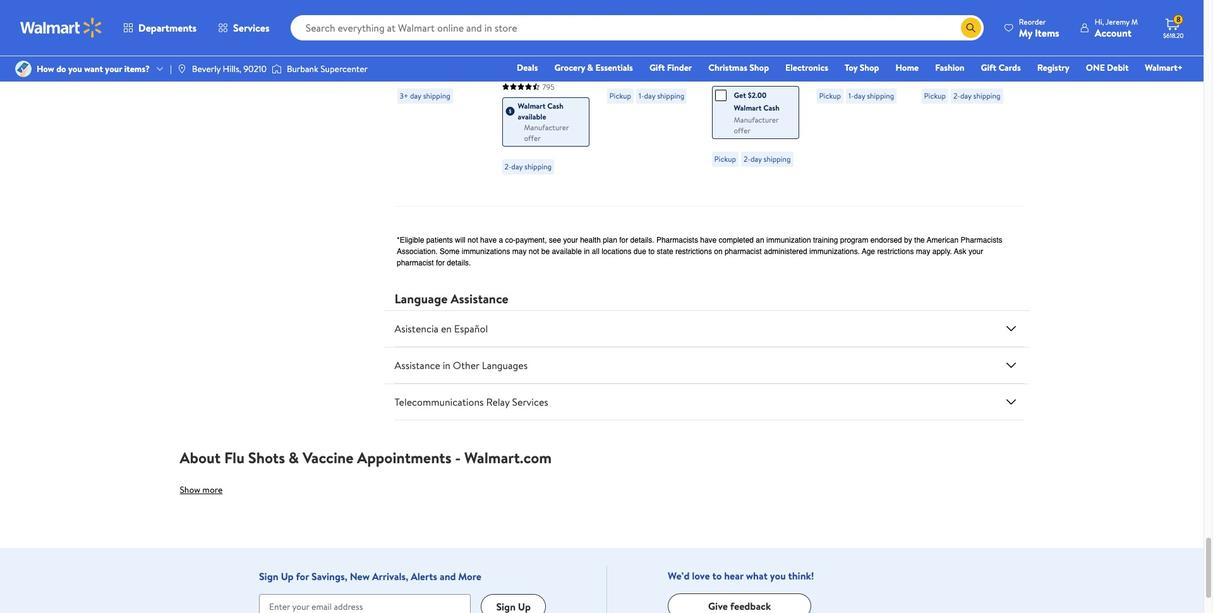 Task type: vqa. For each thing, say whether or not it's contained in the screenshot.
the left Airborne
yes



Task type: locate. For each thing, give the bounding box(es) containing it.
1 horizontal spatial manufacturer offer
[[734, 115, 779, 136]]

1 horizontal spatial assistance
[[451, 290, 509, 307]]

0 vertical spatial vitamins
[[922, 79, 960, 93]]

0 horizontal spatial flavor
[[761, 163, 788, 176]]

1 vertical spatial services
[[512, 395, 549, 409]]

1 horizontal spatial flavor
[[958, 176, 985, 190]]

0 vertical spatial 50
[[659, 65, 670, 79]]

¢/ea for $5.34
[[974, 6, 990, 18]]

$5.34
[[922, 4, 950, 20]]

offer for now
[[524, 133, 541, 143]]

beverly
[[192, 63, 221, 75]]

0 horizontal spatial powder,
[[397, 79, 432, 93]]

assistance in other languages
[[395, 359, 528, 372]]

2 horizontal spatial 2-
[[954, 90, 961, 101]]

2 horizontal spatial  image
[[272, 63, 282, 75]]

1 1-day shipping from the left
[[639, 90, 685, 101]]

assistance up español
[[451, 290, 509, 307]]

2 emergen- from the left
[[922, 23, 965, 37]]

1 horizontal spatial emergen-
[[922, 23, 965, 37]]

0 horizontal spatial vitamins
[[712, 135, 750, 149]]

0 horizontal spatial airborne
[[502, 35, 541, 48]]

1 vertical spatial elderberry
[[712, 163, 759, 176]]

1 vertical spatial support
[[502, 118, 537, 132]]

manufacturer for now $10.99
[[524, 122, 569, 133]]

manufacturer down "minerals"
[[524, 122, 569, 133]]

and
[[962, 79, 978, 93], [512, 90, 528, 104], [440, 570, 456, 584]]

3 product group from the left
[[607, 0, 695, 201]]

& left e
[[772, 135, 779, 149]]

services
[[233, 21, 270, 35], [512, 395, 549, 409]]

0 horizontal spatial services
[[233, 21, 270, 35]]

search icon image
[[967, 23, 977, 33]]

0 horizontal spatial offer
[[524, 133, 541, 143]]

$8.38
[[607, 4, 635, 20]]

day
[[410, 90, 422, 101], [645, 90, 656, 101], [854, 90, 866, 101], [961, 90, 972, 101], [751, 154, 762, 164], [512, 161, 523, 172]]

count inside $8.38 14.0 ¢/ea equate non gmo vegetarian gummies, black elderberry, 50 mg, 60 count
[[621, 79, 649, 93]]

0 horizontal spatial shop
[[750, 61, 769, 74]]

¢/ea right 48.1
[[453, 6, 469, 18]]

5 product group from the left
[[817, 0, 904, 201]]

assistance left in
[[395, 359, 441, 372]]

mix,
[[949, 163, 967, 176]]

0 horizontal spatial support
[[502, 118, 537, 132]]

and left more
[[440, 570, 456, 584]]

about
[[180, 447, 221, 469]]

1 horizontal spatial manufacturer
[[734, 115, 779, 125]]

Search search field
[[291, 15, 984, 40]]

2 shop from the left
[[860, 61, 880, 74]]

 image for how
[[15, 61, 32, 77]]

gift inside the gift cards link
[[982, 61, 997, 74]]

509
[[753, 70, 766, 81]]

christmas
[[709, 61, 748, 74]]

- left '750mg'
[[502, 76, 506, 90]]

0 horizontal spatial gummies,
[[502, 62, 546, 76]]

¢/ea for $14.44
[[453, 6, 469, 18]]

1 horizontal spatial 1-
[[849, 90, 854, 101]]

$14.12 28.2 ¢/ea airborne elderberry   zinc & vitamin c gummies for adults, immune support vitamin d & zinc gummies with powerful antioxidant vitamins c d & e - 50 gummies, elderberry flavor
[[712, 4, 799, 176]]

manufacturer down get $2.00 walmart cash
[[734, 115, 779, 125]]

¢/ea right 28.2
[[764, 6, 781, 18]]

1 shop from the left
[[750, 61, 769, 74]]

you
[[68, 63, 82, 75], [771, 569, 786, 583]]

0 horizontal spatial emergen-
[[397, 23, 441, 37]]

emergen- inside $14.44 48.1 ¢/ea emergen-c immune plus vitamin c supplement powder, raspberry, 30 ct
[[397, 23, 441, 37]]

drink
[[922, 163, 946, 176]]

1-
[[639, 90, 645, 101], [849, 90, 854, 101]]

0 vertical spatial count
[[621, 79, 649, 93]]

gummies
[[758, 51, 799, 65], [742, 93, 783, 107]]

2 gift from the left
[[982, 61, 997, 74]]

2-day shipping down e
[[744, 154, 791, 164]]

manufacturer offer down get $2.00 walmart cash
[[734, 115, 779, 136]]

elderberry down 'antioxidant' in the top right of the page
[[712, 163, 759, 176]]

manufacturer offer down "minerals"
[[524, 122, 569, 143]]

you right what
[[771, 569, 786, 583]]

0 vertical spatial supplement
[[397, 65, 450, 79]]

minerals
[[530, 90, 567, 104]]

gift
[[650, 61, 665, 74], [982, 61, 997, 74]]

relay
[[486, 395, 510, 409]]

 image for beverly
[[177, 64, 187, 74]]

services inside dropdown button
[[233, 21, 270, 35]]

 image
[[15, 61, 32, 77], [272, 63, 282, 75], [177, 64, 187, 74]]

vitamin inside $14.44 48.1 ¢/ea emergen-c immune plus vitamin c supplement powder, raspberry, 30 ct
[[397, 51, 431, 65]]

0 horizontal spatial 1-day shipping
[[639, 90, 685, 101]]

1 vertical spatial vitamins
[[712, 135, 750, 149]]

¢/ea right the 53.4
[[974, 6, 990, 18]]

supplement up "3+ day shipping"
[[397, 65, 450, 79]]

1 horizontal spatial for
[[977, 93, 990, 107]]

oz
[[878, 79, 888, 93]]

& up 'electronics' link
[[782, 37, 788, 51]]

for down b
[[977, 93, 990, 107]]

orange
[[922, 176, 955, 190]]

2 product group from the left
[[502, 0, 590, 201]]

cash down $2.00 on the top right of the page
[[764, 102, 780, 113]]

1- down elderberry,
[[639, 90, 645, 101]]

 image left how
[[15, 61, 32, 77]]

day down 505 on the right top of the page
[[854, 90, 866, 101]]

for inside $5.34 53.4 ¢/ea emergen-c 1000mg vitamin c powder, with antioxidants, b vitamins and electrolytes for immune support, caffeine free vitamin c supplement fizzy drink mix, super orange flavor - 10 count
[[977, 93, 990, 107]]

1 horizontal spatial gummies,
[[607, 51, 651, 65]]

50 inside $8.38 14.0 ¢/ea equate non gmo vegetarian gummies, black elderberry, 50 mg, 60 count
[[659, 65, 670, 79]]

¢/ea up 'assorted'
[[547, 20, 564, 32]]

vitamins inside $14.12 28.2 ¢/ea airborne elderberry   zinc & vitamin c gummies for adults, immune support vitamin d & zinc gummies with powerful antioxidant vitamins c d & e - 50 gummies, elderberry flavor
[[712, 135, 750, 149]]

items?
[[124, 63, 150, 75]]

& left get
[[712, 93, 719, 107]]

you right the do
[[68, 63, 82, 75]]

offer down powerful
[[734, 125, 751, 136]]

hi,
[[1095, 16, 1105, 27]]

with inside $11.53 zicam extreme congestion relief no-drip nasal spray with soothing aloe vera 0.5 oz
[[844, 65, 862, 79]]

offer right the may
[[524, 133, 541, 143]]

6 product group from the left
[[922, 0, 1009, 204]]

0 horizontal spatial cash
[[548, 100, 564, 111]]

count right the 60
[[621, 79, 649, 93]]

cash inside the walmart cash available
[[548, 100, 564, 111]]

services up the 90210 at the left
[[233, 21, 270, 35]]

day right 3+
[[410, 90, 422, 101]]

and inside $5.34 53.4 ¢/ea emergen-c 1000mg vitamin c powder, with antioxidants, b vitamins and electrolytes for immune support, caffeine free vitamin c supplement fizzy drink mix, super orange flavor - 10 count
[[962, 79, 978, 93]]

- inside $14.12 28.2 ¢/ea airborne elderberry   zinc & vitamin c gummies for adults, immune support vitamin d & zinc gummies with powerful antioxidant vitamins c d & e - 50 gummies, elderberry flavor
[[789, 135, 793, 149]]

50 inside $14.12 28.2 ¢/ea airborne elderberry   zinc & vitamin c gummies for adults, immune support vitamin d & zinc gummies with powerful antioxidant vitamins c d & e - 50 gummies, elderberry flavor
[[712, 149, 724, 163]]

immune up $2.00 on the top right of the page
[[762, 65, 798, 79]]

0 horizontal spatial walmart
[[518, 100, 546, 111]]

1 horizontal spatial 1-day shipping
[[849, 90, 895, 101]]

1 horizontal spatial  image
[[177, 64, 187, 74]]

walmart image
[[20, 18, 102, 38]]

1 horizontal spatial and
[[512, 90, 528, 104]]

0 horizontal spatial manufacturer
[[524, 122, 569, 133]]

more
[[459, 570, 482, 584]]

0 vertical spatial assistance
[[451, 290, 509, 307]]

1 horizontal spatial supplement
[[922, 149, 974, 163]]

d left e
[[762, 135, 770, 149]]

1-day shipping down 505 on the right top of the page
[[849, 90, 895, 101]]

powder, inside $14.44 48.1 ¢/ea emergen-c immune plus vitamin c supplement powder, raspberry, 30 ct
[[397, 79, 432, 93]]

0 horizontal spatial 1-
[[639, 90, 645, 101]]

and up available
[[512, 90, 528, 104]]

toy
[[845, 61, 858, 74]]

count down drink
[[922, 190, 949, 204]]

1-day shipping down 555
[[639, 90, 685, 101]]

0 horizontal spatial supplement
[[397, 65, 450, 79]]

emergen- down $14.44
[[397, 23, 441, 37]]

super
[[969, 163, 994, 176]]

8 $618.20
[[1164, 14, 1185, 40]]

$5.34 53.4 ¢/ea emergen-c 1000mg vitamin c powder, with antioxidants, b vitamins and electrolytes for immune support, caffeine free vitamin c supplement fizzy drink mix, super orange flavor - 10 count
[[922, 4, 1003, 204]]

give feedback
[[709, 599, 771, 613]]

1 vertical spatial powder,
[[397, 79, 432, 93]]

0 horizontal spatial assistance
[[395, 359, 441, 372]]

burbank
[[287, 63, 319, 75]]

1-day shipping
[[639, 90, 685, 101], [849, 90, 895, 101]]

shipping up support,
[[974, 90, 1001, 101]]

1 gift from the left
[[650, 61, 665, 74]]

home
[[896, 61, 919, 74]]

shots
[[248, 447, 285, 469]]

elderberry,
[[607, 65, 656, 79]]

& right shots on the bottom of page
[[289, 447, 299, 469]]

immune down the 795
[[531, 104, 567, 118]]

1- for $11.53
[[849, 90, 854, 101]]

 image for burbank
[[272, 63, 282, 75]]

appointments
[[357, 447, 452, 469]]

555
[[648, 70, 660, 81]]

vitamins inside $5.34 53.4 ¢/ea emergen-c 1000mg vitamin c powder, with antioxidants, b vitamins and electrolytes for immune support, caffeine free vitamin c supplement fizzy drink mix, super orange flavor - 10 count
[[922, 79, 960, 93]]

c
[[441, 23, 448, 37], [965, 23, 973, 37], [996, 37, 1003, 51], [434, 51, 441, 65], [748, 51, 756, 65], [502, 90, 509, 104], [753, 135, 760, 149], [958, 135, 965, 149]]

d
[[786, 79, 793, 93], [762, 135, 770, 149]]

shop for toy shop
[[860, 61, 880, 74]]

gift inside gift finder link
[[650, 61, 665, 74]]

feedback
[[731, 599, 771, 613]]

2 horizontal spatial with
[[960, 51, 978, 65]]

1 horizontal spatial support
[[712, 79, 747, 93]]

1 horizontal spatial with
[[844, 65, 862, 79]]

0 horizontal spatial manufacturer offer
[[524, 122, 569, 143]]

1- left 0.5
[[849, 90, 854, 101]]

2 1-day shipping from the left
[[849, 90, 895, 101]]

& inside now $10.99 $13.42 26.2 ¢/ea airborne assorted fruit flavored gummies, 42 count - 750mg of vitamin c and minerals & herbs immune support (packaging may vary)
[[569, 90, 576, 104]]

relief
[[870, 37, 895, 51]]

support inside now $10.99 $13.42 26.2 ¢/ea airborne assorted fruit flavored gummies, 42 count - 750mg of vitamin c and minerals & herbs immune support (packaging may vary)
[[502, 118, 537, 132]]

2 horizontal spatial and
[[962, 79, 978, 93]]

pickup
[[610, 90, 632, 101], [820, 90, 842, 101], [925, 90, 946, 101], [715, 154, 737, 164]]

airborne
[[712, 23, 751, 37], [502, 35, 541, 48]]

immune left plus
[[397, 37, 433, 51]]

0 vertical spatial elderberry
[[712, 37, 759, 51]]

0 vertical spatial support
[[712, 79, 747, 93]]

- left 10
[[987, 176, 991, 190]]

¢/ea inside $14.12 28.2 ¢/ea airborne elderberry   zinc & vitamin c gummies for adults, immune support vitamin d & zinc gummies with powerful antioxidant vitamins c d & e - 50 gummies, elderberry flavor
[[764, 6, 781, 18]]

0 horizontal spatial count
[[621, 79, 649, 93]]

0 horizontal spatial  image
[[15, 61, 32, 77]]

manufacturer offer
[[734, 115, 779, 136], [524, 122, 569, 143]]

0 horizontal spatial gift
[[650, 61, 665, 74]]

b
[[982, 65, 988, 79]]

Get $2.00 Walmart Cash checkbox
[[715, 90, 727, 101]]

1 horizontal spatial offer
[[734, 125, 751, 136]]

0 horizontal spatial with
[[712, 107, 731, 121]]

0 horizontal spatial zinc
[[721, 93, 740, 107]]

flavored
[[525, 48, 563, 62]]

0 horizontal spatial 2-
[[505, 161, 512, 172]]

1 horizontal spatial count
[[922, 190, 949, 204]]

with inside $5.34 53.4 ¢/ea emergen-c 1000mg vitamin c powder, with antioxidants, b vitamins and electrolytes for immune support, caffeine free vitamin c supplement fizzy drink mix, super orange flavor - 10 count
[[960, 51, 978, 65]]

1 horizontal spatial d
[[786, 79, 793, 93]]

d down electronics
[[786, 79, 793, 93]]

free
[[962, 121, 982, 135]]

2-day shipping
[[954, 90, 1001, 101], [744, 154, 791, 164], [505, 161, 552, 172]]

0 vertical spatial for
[[977, 93, 990, 107]]

emergen-
[[397, 23, 441, 37], [922, 23, 965, 37]]

1 horizontal spatial airborne
[[712, 23, 751, 37]]

supplement down caffeine on the top of the page
[[922, 149, 974, 163]]

reorder
[[1020, 16, 1047, 27]]

product group containing now $10.99
[[502, 0, 590, 201]]

assistance
[[451, 290, 509, 307], [395, 359, 441, 372]]

product group
[[397, 0, 485, 201], [502, 0, 590, 201], [607, 0, 695, 201], [712, 0, 799, 201], [817, 0, 904, 201], [922, 0, 1009, 204]]

no-
[[817, 51, 834, 65]]

available
[[518, 111, 547, 122]]

1 horizontal spatial powder,
[[922, 51, 957, 65]]

1 horizontal spatial cash
[[764, 102, 780, 113]]

1 horizontal spatial 50
[[712, 149, 724, 163]]

immune left free
[[922, 107, 958, 121]]

4 product group from the left
[[712, 0, 799, 201]]

0 vertical spatial d
[[786, 79, 793, 93]]

pickup down elderberry,
[[610, 90, 632, 101]]

1 vertical spatial count
[[922, 190, 949, 204]]

walmart down get
[[734, 102, 762, 113]]

shipping down e
[[764, 154, 791, 164]]

hills,
[[223, 63, 242, 75]]

supplement inside $14.44 48.1 ¢/ea emergen-c immune plus vitamin c supplement powder, raspberry, 30 ct
[[397, 65, 450, 79]]

zinc
[[761, 37, 779, 51], [721, 93, 740, 107]]

with for $11.53
[[844, 65, 862, 79]]

emergen- down $5.34 on the top of page
[[922, 23, 965, 37]]

0 vertical spatial powder,
[[922, 51, 957, 65]]

count inside $5.34 53.4 ¢/ea emergen-c 1000mg vitamin c powder, with antioxidants, b vitamins and electrolytes for immune support, caffeine free vitamin c supplement fizzy drink mix, super orange flavor - 10 count
[[922, 190, 949, 204]]

emergen- inside $5.34 53.4 ¢/ea emergen-c 1000mg vitamin c powder, with antioxidants, b vitamins and electrolytes for immune support, caffeine free vitamin c supplement fizzy drink mix, super orange flavor - 10 count
[[922, 23, 965, 37]]

assistance in other languages image
[[1004, 358, 1019, 373]]

of
[[542, 76, 551, 90]]

flavor down e
[[761, 163, 788, 176]]

grocery & essentials link
[[549, 61, 639, 75]]

airborne down $13.42
[[502, 35, 541, 48]]

supplement inside $5.34 53.4 ¢/ea emergen-c 1000mg vitamin c powder, with antioxidants, b vitamins and electrolytes for immune support, caffeine free vitamin c supplement fizzy drink mix, super orange flavor - 10 count
[[922, 149, 974, 163]]

immune inside $14.44 48.1 ¢/ea emergen-c immune plus vitamin c supplement powder, raspberry, 30 ct
[[397, 37, 433, 51]]

pickup down antioxidants,
[[925, 90, 946, 101]]

-
[[502, 76, 506, 90], [789, 135, 793, 149], [987, 176, 991, 190], [455, 447, 461, 469]]

vitamins down powerful
[[712, 135, 750, 149]]

0 horizontal spatial you
[[68, 63, 82, 75]]

1 vertical spatial 50
[[712, 149, 724, 163]]

& right "minerals"
[[569, 90, 576, 104]]

supercenter
[[321, 63, 368, 75]]

1 horizontal spatial zinc
[[761, 37, 779, 51]]

immune
[[397, 37, 433, 51], [762, 65, 798, 79], [531, 104, 567, 118], [922, 107, 958, 121]]

vitamins down the fashion link
[[922, 79, 960, 93]]

2-day shipping down vary)
[[505, 161, 552, 172]]

walmart down '750mg'
[[518, 100, 546, 111]]

2 horizontal spatial gummies,
[[726, 149, 770, 163]]

love
[[692, 569, 710, 583]]

2-day shipping up support,
[[954, 90, 1001, 101]]

airborne inside $14.12 28.2 ¢/ea airborne elderberry   zinc & vitamin c gummies for adults, immune support vitamin d & zinc gummies with powerful antioxidant vitamins c d & e - 50 gummies, elderberry flavor
[[712, 23, 751, 37]]

1 emergen- from the left
[[397, 23, 441, 37]]

vegetarian
[[607, 37, 654, 51]]

airborne down $14.12 at the top
[[712, 23, 751, 37]]

gift for gift cards
[[982, 61, 997, 74]]

2 1- from the left
[[849, 90, 854, 101]]

 image right the 90210 at the left
[[272, 63, 282, 75]]

support
[[712, 79, 747, 93], [502, 118, 537, 132]]

vaccine
[[303, 447, 354, 469]]

cash inside get $2.00 walmart cash
[[764, 102, 780, 113]]

- right e
[[789, 135, 793, 149]]

show more button
[[180, 480, 223, 500]]

manufacturer for $14.12
[[734, 115, 779, 125]]

1 horizontal spatial gift
[[982, 61, 997, 74]]

mg,
[[673, 65, 689, 79]]

1 product group from the left
[[397, 0, 485, 201]]

gummies, inside $14.12 28.2 ¢/ea airborne elderberry   zinc & vitamin c gummies for adults, immune support vitamin d & zinc gummies with powerful antioxidant vitamins c d & e - 50 gummies, elderberry flavor
[[726, 149, 770, 163]]

with
[[960, 51, 978, 65], [844, 65, 862, 79], [712, 107, 731, 121]]

for right up
[[296, 570, 309, 584]]

¢/ea inside $8.38 14.0 ¢/ea equate non gmo vegetarian gummies, black elderberry, 50 mg, 60 count
[[657, 6, 674, 18]]

drip
[[834, 51, 853, 65]]

walmart+
[[1146, 61, 1184, 74]]

pickup down the spray at top
[[820, 90, 842, 101]]

1 horizontal spatial walmart
[[734, 102, 762, 113]]

and left b
[[962, 79, 978, 93]]

1 1- from the left
[[639, 90, 645, 101]]

Enter your email address field
[[259, 595, 471, 613]]

¢/ea right 14.0
[[657, 6, 674, 18]]

day down 555
[[645, 90, 656, 101]]

one debit
[[1087, 61, 1129, 74]]

pickup for $5.34
[[925, 90, 946, 101]]

1 vertical spatial zinc
[[721, 93, 740, 107]]

home link
[[890, 61, 925, 75]]

language
[[395, 290, 448, 307]]

1 vertical spatial d
[[762, 135, 770, 149]]

services right relay at the left bottom of page
[[512, 395, 549, 409]]

2- down antioxidants,
[[954, 90, 961, 101]]

¢/ea inside $14.44 48.1 ¢/ea emergen-c immune plus vitamin c supplement powder, raspberry, 30 ct
[[453, 6, 469, 18]]

electronics
[[786, 61, 829, 74]]

flavor left 10
[[958, 176, 985, 190]]

1 horizontal spatial 2-
[[744, 154, 751, 164]]

1 vertical spatial supplement
[[922, 149, 974, 163]]

manufacturer
[[734, 115, 779, 125], [524, 122, 569, 133]]

powder, inside $5.34 53.4 ¢/ea emergen-c 1000mg vitamin c powder, with antioxidants, b vitamins and electrolytes for immune support, caffeine free vitamin c supplement fizzy drink mix, super orange flavor - 10 count
[[922, 51, 957, 65]]

3+ day shipping
[[400, 90, 451, 101]]

1 horizontal spatial vitamins
[[922, 79, 960, 93]]

0 horizontal spatial for
[[296, 570, 309, 584]]

cash down the 795
[[548, 100, 564, 111]]

elderberry up christmas shop link
[[712, 37, 759, 51]]

 image right | at the left of the page
[[177, 64, 187, 74]]

grocery & essentials
[[555, 61, 633, 74]]

asistencia
[[395, 322, 439, 336]]

1 horizontal spatial services
[[512, 395, 549, 409]]

0 vertical spatial services
[[233, 21, 270, 35]]

1 horizontal spatial shop
[[860, 61, 880, 74]]

1 horizontal spatial you
[[771, 569, 786, 583]]

0 horizontal spatial 50
[[659, 65, 670, 79]]

¢/ea inside $5.34 53.4 ¢/ea emergen-c 1000mg vitamin c powder, with antioxidants, b vitamins and electrolytes for immune support, caffeine free vitamin c supplement fizzy drink mix, super orange flavor - 10 count
[[974, 6, 990, 18]]

2- down 'antioxidant' in the top right of the page
[[744, 154, 751, 164]]

2- down the may
[[505, 161, 512, 172]]

shipping down vary)
[[525, 161, 552, 172]]



Task type: describe. For each thing, give the bounding box(es) containing it.
sign up for savings, new arrivals, alerts and more
[[259, 570, 482, 584]]

caffeine
[[922, 121, 960, 135]]

795
[[543, 81, 555, 92]]

we'd
[[668, 569, 690, 583]]

1-day shipping for $11.53
[[849, 90, 895, 101]]

plus
[[435, 37, 453, 51]]

1 elderberry from the top
[[712, 37, 759, 51]]

gummies, inside now $10.99 $13.42 26.2 ¢/ea airborne assorted fruit flavored gummies, 42 count - 750mg of vitamin c and minerals & herbs immune support (packaging may vary)
[[502, 62, 546, 76]]

c inside now $10.99 $13.42 26.2 ¢/ea airborne assorted fruit flavored gummies, 42 count - 750mg of vitamin c and minerals & herbs immune support (packaging may vary)
[[502, 90, 509, 104]]

2 elderberry from the top
[[712, 163, 759, 176]]

fruit
[[502, 48, 523, 62]]

assorted
[[544, 35, 583, 48]]

¢/ea inside now $10.99 $13.42 26.2 ¢/ea airborne assorted fruit flavored gummies, 42 count - 750mg of vitamin c and minerals & herbs immune support (packaging may vary)
[[547, 20, 564, 32]]

shipping down mg,
[[658, 90, 685, 101]]

get $2.00 walmart cash walmart plus, element
[[715, 89, 789, 115]]

count
[[562, 62, 588, 76]]

flavor inside $5.34 53.4 ¢/ea emergen-c 1000mg vitamin c powder, with antioxidants, b vitamins and electrolytes for immune support, caffeine free vitamin c supplement fizzy drink mix, super orange flavor - 10 count
[[958, 176, 985, 190]]

0 horizontal spatial d
[[762, 135, 770, 149]]

christmas shop
[[709, 61, 769, 74]]

48.1
[[436, 6, 451, 18]]

grocery
[[555, 61, 586, 74]]

walmart inside the walmart cash available
[[518, 100, 546, 111]]

arrivals,
[[372, 570, 409, 584]]

show
[[180, 484, 200, 496]]

& right count
[[588, 61, 594, 74]]

0 vertical spatial you
[[68, 63, 82, 75]]

immune inside now $10.99 $13.42 26.2 ¢/ea airborne assorted fruit flavored gummies, 42 count - 750mg of vitamin c and minerals & herbs immune support (packaging may vary)
[[531, 104, 567, 118]]

- inside $5.34 53.4 ¢/ea emergen-c 1000mg vitamin c powder, with antioxidants, b vitamins and electrolytes for immune support, caffeine free vitamin c supplement fizzy drink mix, super orange flavor - 10 count
[[987, 176, 991, 190]]

750mg
[[509, 76, 539, 90]]

up
[[281, 570, 294, 584]]

do
[[56, 63, 66, 75]]

support,
[[960, 107, 998, 121]]

|
[[170, 63, 172, 75]]

telecommunications
[[395, 395, 484, 409]]

$14.44
[[397, 4, 431, 20]]

departments button
[[113, 13, 207, 43]]

day down 'antioxidant' in the top right of the page
[[751, 154, 762, 164]]

aloe
[[817, 79, 837, 93]]

vitamin inside now $10.99 $13.42 26.2 ¢/ea airborne assorted fruit flavored gummies, 42 count - 750mg of vitamin c and minerals & herbs immune support (packaging may vary)
[[553, 76, 587, 90]]

fizzy
[[977, 149, 998, 163]]

flu
[[224, 447, 245, 469]]

electrolytes
[[922, 93, 975, 107]]

flavor inside $14.12 28.2 ¢/ea airborne elderberry   zinc & vitamin c gummies for adults, immune support vitamin d & zinc gummies with powerful antioxidant vitamins c d & e - 50 gummies, elderberry flavor
[[761, 163, 788, 176]]

$618.20
[[1164, 31, 1185, 40]]

0 horizontal spatial 2-day shipping
[[505, 161, 552, 172]]

product group containing $8.38
[[607, 0, 695, 201]]

español
[[454, 322, 488, 336]]

departments
[[138, 21, 197, 35]]

60
[[607, 79, 619, 93]]

product group containing $14.44
[[397, 0, 485, 201]]

1 vertical spatial you
[[771, 569, 786, 583]]

raspberry,
[[435, 79, 482, 93]]

deals link
[[511, 61, 544, 75]]

alerts
[[411, 570, 438, 584]]

immune inside $5.34 53.4 ¢/ea emergen-c 1000mg vitamin c powder, with antioxidants, b vitamins and electrolytes for immune support, caffeine free vitamin c supplement fizzy drink mix, super orange flavor - 10 count
[[922, 107, 958, 121]]

gmo
[[661, 23, 686, 37]]

gift for gift finder
[[650, 61, 665, 74]]

$2.00
[[748, 90, 767, 101]]

1 horizontal spatial 2-day shipping
[[744, 154, 791, 164]]

get $2.00 walmart cash
[[734, 90, 780, 113]]

0 vertical spatial zinc
[[761, 37, 779, 51]]

1 vertical spatial for
[[296, 570, 309, 584]]

services button
[[207, 13, 280, 43]]

give
[[709, 599, 728, 613]]

one debit link
[[1081, 61, 1135, 75]]

more
[[203, 484, 223, 496]]

and inside now $10.99 $13.42 26.2 ¢/ea airborne assorted fruit flavored gummies, 42 count - 750mg of vitamin c and minerals & herbs immune support (packaging may vary)
[[512, 90, 528, 104]]

in
[[443, 359, 451, 372]]

registry link
[[1032, 61, 1076, 75]]

(packaging
[[540, 118, 587, 132]]

antioxidants,
[[922, 65, 979, 79]]

savings,
[[312, 570, 348, 584]]

shipping right ct
[[423, 90, 451, 101]]

walmart inside get $2.00 walmart cash
[[734, 102, 762, 113]]

registry
[[1038, 61, 1070, 74]]

$14.12
[[712, 4, 741, 20]]

adults,
[[729, 65, 760, 79]]

essentials
[[596, 61, 633, 74]]

manufacturer offer for $14.12
[[734, 115, 779, 136]]

for
[[712, 65, 727, 79]]

day down the may
[[512, 161, 523, 172]]

walmart cash available
[[518, 100, 564, 122]]

$11.53 zicam extreme congestion relief no-drip nasal spray with soothing aloe vera 0.5 oz
[[817, 4, 904, 93]]

product group containing $11.53
[[817, 0, 904, 201]]

$11.53
[[817, 4, 846, 20]]

beverly hills, 90210
[[192, 63, 267, 75]]

telecommunications relay services image
[[1004, 395, 1019, 410]]

0 vertical spatial gummies
[[758, 51, 799, 65]]

electronics link
[[780, 61, 835, 75]]

0.5
[[862, 79, 875, 93]]

¢/ea for $14.12
[[764, 6, 781, 18]]

give feedback button
[[668, 594, 812, 613]]

deals
[[517, 61, 538, 74]]

- inside now $10.99 $13.42 26.2 ¢/ea airborne assorted fruit flavored gummies, 42 count - 750mg of vitamin c and minerals & herbs immune support (packaging may vary)
[[502, 76, 506, 90]]

shop for christmas shop
[[750, 61, 769, 74]]

0 horizontal spatial and
[[440, 570, 456, 584]]

1 vertical spatial gummies
[[742, 93, 783, 107]]

non
[[640, 23, 659, 37]]

asistencia en español image
[[1004, 321, 1019, 336]]

antioxidant
[[712, 121, 763, 135]]

1- for $8.38
[[639, 90, 645, 101]]

hi, jeremy m account
[[1095, 16, 1139, 40]]

christmas shop link
[[703, 61, 775, 75]]

with for $5.34
[[960, 51, 978, 65]]

walmart+ link
[[1140, 61, 1189, 75]]

10
[[993, 176, 1003, 190]]

support inside $14.12 28.2 ¢/ea airborne elderberry   zinc & vitamin c gummies for adults, immune support vitamin d & zinc gummies with powerful antioxidant vitamins c d & e - 50 gummies, elderberry flavor
[[712, 79, 747, 93]]

vary)
[[523, 132, 546, 146]]

gummies, inside $8.38 14.0 ¢/ea equate non gmo vegetarian gummies, black elderberry, 50 mg, 60 count
[[607, 51, 651, 65]]

soothing
[[865, 65, 904, 79]]

pickup down 'antioxidant' in the top right of the page
[[715, 154, 737, 164]]

new
[[350, 570, 370, 584]]

1 vertical spatial assistance
[[395, 359, 441, 372]]

¢/ea for $8.38
[[657, 6, 674, 18]]

black
[[653, 51, 677, 65]]

m
[[1132, 16, 1139, 27]]

with inside $14.12 28.2 ¢/ea airborne elderberry   zinc & vitamin c gummies for adults, immune support vitamin d & zinc gummies with powerful antioxidant vitamins c d & e - 50 gummies, elderberry flavor
[[712, 107, 731, 121]]

gift finder link
[[644, 61, 698, 75]]

e
[[781, 135, 787, 149]]

day down 463
[[961, 90, 972, 101]]

Walmart Site-Wide search field
[[291, 15, 984, 40]]

en
[[441, 322, 452, 336]]

1-day shipping for $8.38
[[639, 90, 685, 101]]

airborne inside now $10.99 $13.42 26.2 ¢/ea airborne assorted fruit flavored gummies, 42 count - 750mg of vitamin c and minerals & herbs immune support (packaging may vary)
[[502, 35, 541, 48]]

product group containing $14.12
[[712, 0, 799, 201]]

product group containing $5.34
[[922, 0, 1009, 204]]

2 horizontal spatial 2-day shipping
[[954, 90, 1001, 101]]

emergen- for $14.44
[[397, 23, 441, 37]]

walmart.com
[[465, 447, 552, 469]]

manufacturer offer for now $10.99
[[524, 122, 569, 143]]

shipping down soothing
[[868, 90, 895, 101]]

next slide for product carousel list image
[[984, 16, 1014, 46]]

pickup for $11.53
[[820, 90, 842, 101]]

pickup for $8.38
[[610, 90, 632, 101]]

one
[[1087, 61, 1106, 74]]

finder
[[667, 61, 692, 74]]

505
[[858, 70, 871, 81]]

emergen- for $5.34
[[922, 23, 965, 37]]

$10.99
[[528, 4, 559, 20]]

- left walmart.com
[[455, 447, 461, 469]]

now $10.99 $13.42 26.2 ¢/ea airborne assorted fruit flavored gummies, 42 count - 750mg of vitamin c and minerals & herbs immune support (packaging may vary)
[[502, 4, 588, 146]]

what
[[746, 569, 768, 583]]

offer for $14.12
[[734, 125, 751, 136]]

immune inside $14.12 28.2 ¢/ea airborne elderberry   zinc & vitamin c gummies for adults, immune support vitamin d & zinc gummies with powerful antioxidant vitamins c d & e - 50 gummies, elderberry flavor
[[762, 65, 798, 79]]

cards
[[999, 61, 1022, 74]]

90210
[[244, 63, 267, 75]]

burbank supercenter
[[287, 63, 368, 75]]



